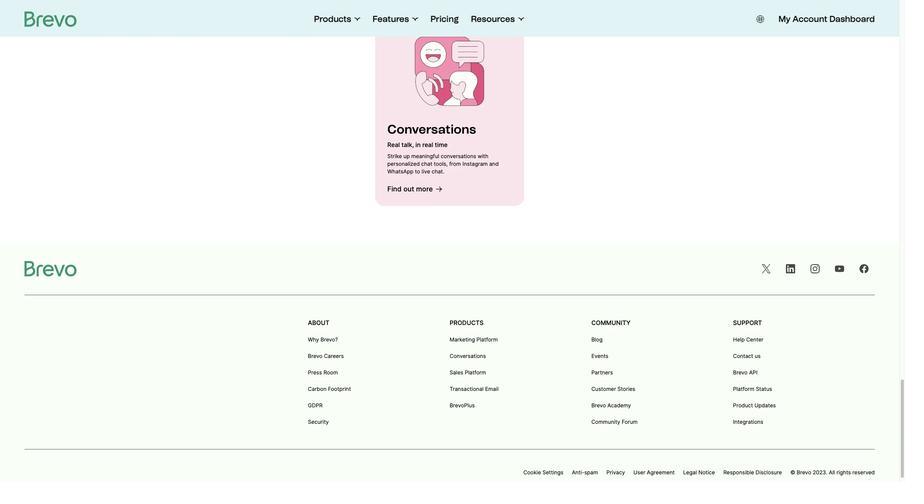 Task type: locate. For each thing, give the bounding box(es) containing it.
about
[[308, 319, 330, 327]]

1 brevo image from the top
[[25, 11, 77, 27]]

products link
[[314, 14, 361, 25]]

security
[[308, 419, 329, 425]]

with
[[478, 153, 489, 159]]

transactional email link
[[450, 385, 499, 393]]

customer stories link
[[592, 385, 636, 393]]

marketing platform
[[450, 336, 498, 343]]

forum
[[622, 419, 638, 425]]

0 vertical spatial platform
[[477, 336, 498, 343]]

privacy
[[607, 469, 625, 476]]

brevo right '©'
[[797, 469, 812, 476]]

facebook image
[[860, 264, 869, 273]]

platform inside sales platform link
[[465, 369, 486, 376]]

more
[[416, 185, 433, 193]]

my account dashboard link
[[779, 14, 875, 25]]

security link
[[308, 418, 329, 426]]

reserved
[[853, 469, 875, 476]]

cookie settings
[[524, 469, 564, 476]]

marketing platform link
[[450, 336, 498, 344]]

transactional
[[450, 386, 484, 392]]

0 vertical spatial conversations
[[388, 122, 476, 137]]

brevo left api
[[733, 369, 748, 376]]

©
[[791, 469, 796, 476]]

sales platform
[[450, 369, 486, 376]]

email
[[485, 386, 499, 392]]

meaningful
[[411, 153, 439, 159]]

1 vertical spatial platform
[[465, 369, 486, 376]]

platform inside the marketing platform link
[[477, 336, 498, 343]]

brevo image
[[25, 11, 77, 27], [25, 261, 77, 277]]

products
[[314, 14, 351, 24]]

platform inside platform status 'link'
[[733, 386, 755, 392]]

press room
[[308, 369, 338, 376]]

products
[[450, 319, 484, 327]]

up
[[404, 153, 410, 159]]

carbon footprint link
[[308, 385, 351, 393]]

product
[[733, 402, 753, 409]]

time
[[435, 141, 448, 149]]

2 vertical spatial platform
[[733, 386, 755, 392]]

conversations up real
[[388, 122, 476, 137]]

responsible disclosure link
[[724, 469, 782, 476]]

user agreement link
[[634, 469, 675, 476]]

platform right marketing
[[477, 336, 498, 343]]

brevo inside "link"
[[308, 353, 323, 359]]

customer
[[592, 386, 616, 392]]

tools,
[[434, 160, 448, 167]]

legal
[[683, 469, 697, 476]]

community
[[592, 419, 621, 425]]

brevoplus
[[450, 402, 475, 409]]

linkedin image
[[786, 264, 796, 273]]

chat
[[421, 160, 433, 167]]

cookie
[[524, 469, 541, 476]]

conversations up sales platform
[[450, 353, 486, 359]]

and
[[489, 160, 499, 167]]

community forum link
[[592, 418, 638, 426]]

agreement
[[647, 469, 675, 476]]

platform down brevo api link
[[733, 386, 755, 392]]

partners link
[[592, 369, 613, 376]]

footprint
[[328, 386, 351, 392]]

brevo
[[308, 353, 323, 359], [733, 369, 748, 376], [592, 402, 606, 409], [797, 469, 812, 476]]

in
[[416, 141, 421, 149]]

resources link
[[471, 14, 524, 25]]

brevo for brevo careers
[[308, 353, 323, 359]]

brevo careers link
[[308, 352, 344, 360]]

1 vertical spatial brevo image
[[25, 261, 77, 277]]

sales platform link
[[450, 369, 486, 376]]

brevo careers
[[308, 353, 344, 359]]

1 vertical spatial conversations
[[450, 353, 486, 359]]

2023.
[[813, 469, 828, 476]]

my account dashboard
[[779, 14, 875, 24]]

cookie settings link
[[524, 469, 564, 476]]

2 brevo image from the top
[[25, 261, 77, 277]]

why
[[308, 336, 319, 343]]

brevo api
[[733, 369, 758, 376]]

brevo up the press
[[308, 353, 323, 359]]

home hero image image
[[412, 33, 488, 110]]

platform up transactional email
[[465, 369, 486, 376]]

help center
[[733, 336, 764, 343]]

0 vertical spatial brevo image
[[25, 11, 77, 27]]

brevo down customer
[[592, 402, 606, 409]]

youtube image
[[835, 264, 845, 273]]

why brevo?
[[308, 336, 338, 343]]

partners
[[592, 369, 613, 376]]

events link
[[592, 352, 609, 360]]

conversations
[[388, 122, 476, 137], [450, 353, 486, 359]]



Task type: describe. For each thing, give the bounding box(es) containing it.
press room link
[[308, 369, 338, 376]]

stories
[[618, 386, 636, 392]]

press
[[308, 369, 322, 376]]

help center link
[[733, 336, 764, 344]]

help
[[733, 336, 745, 343]]

button image
[[757, 15, 764, 23]]

personalized
[[388, 160, 420, 167]]

room
[[324, 369, 338, 376]]

sales
[[450, 369, 463, 376]]

updates
[[755, 402, 776, 409]]

real
[[423, 141, 433, 149]]

find out more
[[388, 185, 433, 193]]

chat.
[[432, 168, 444, 175]]

instagram image
[[811, 264, 820, 273]]

spam
[[585, 469, 598, 476]]

platform for sales platform
[[465, 369, 486, 376]]

blog
[[592, 336, 603, 343]]

pricing
[[431, 14, 459, 24]]

center
[[747, 336, 764, 343]]

academy
[[608, 402, 631, 409]]

anti-spam link
[[572, 469, 598, 476]]

gdpr link
[[308, 402, 323, 409]]

strike up meaningful conversations with personalized chat tools, from instagram and whatsapp to live chat.
[[388, 153, 499, 175]]

twitter image
[[762, 264, 771, 273]]

platform status link
[[733, 385, 772, 393]]

why brevo? link
[[308, 336, 338, 344]]

brevoplus link
[[450, 402, 475, 409]]

product updates
[[733, 402, 776, 409]]

anti-spam
[[572, 469, 598, 476]]

my
[[779, 14, 791, 24]]

contact us link
[[733, 352, 761, 360]]

out
[[404, 185, 414, 193]]

careers
[[324, 353, 344, 359]]

carbon
[[308, 386, 327, 392]]

user agreement
[[634, 469, 675, 476]]

settings
[[543, 469, 564, 476]]

contact
[[733, 353, 754, 359]]

anti-
[[572, 469, 585, 476]]

notice
[[699, 469, 715, 476]]

strike
[[388, 153, 402, 159]]

carbon footprint
[[308, 386, 351, 392]]

contact us
[[733, 353, 761, 359]]

legal notice link
[[683, 469, 715, 476]]

© brevo 2023. all rights reserved
[[791, 469, 875, 476]]

user
[[634, 469, 646, 476]]

brevo for brevo academy
[[592, 402, 606, 409]]

instagram
[[463, 160, 488, 167]]

real
[[388, 141, 400, 149]]

integrations link
[[733, 418, 764, 426]]

features link
[[373, 14, 418, 25]]

marketing
[[450, 336, 475, 343]]

us
[[755, 353, 761, 359]]

community
[[592, 319, 631, 327]]

account
[[793, 14, 828, 24]]

responsible
[[724, 469, 754, 476]]

product updates link
[[733, 402, 776, 409]]

legal notice
[[683, 469, 715, 476]]

dashboard
[[830, 14, 875, 24]]

customer stories
[[592, 386, 636, 392]]

events
[[592, 353, 609, 359]]

brevo academy link
[[592, 402, 631, 409]]

resources
[[471, 14, 515, 24]]

platform for marketing platform
[[477, 336, 498, 343]]

whatsapp
[[388, 168, 414, 175]]

privacy link
[[607, 469, 625, 476]]

conversations link
[[450, 352, 486, 360]]

rights
[[837, 469, 851, 476]]

all
[[829, 469, 835, 476]]

real talk, in real time
[[388, 141, 448, 149]]

platform status
[[733, 386, 772, 392]]

responsible disclosure
[[724, 469, 782, 476]]

brevo for brevo api
[[733, 369, 748, 376]]

pricing link
[[431, 14, 459, 25]]

find
[[388, 185, 402, 193]]

support
[[733, 319, 762, 327]]

conversations
[[441, 153, 476, 159]]

brevo?
[[321, 336, 338, 343]]

disclosure
[[756, 469, 782, 476]]

features
[[373, 14, 409, 24]]

live
[[422, 168, 430, 175]]



Task type: vqa. For each thing, say whether or not it's contained in the screenshot.
API
yes



